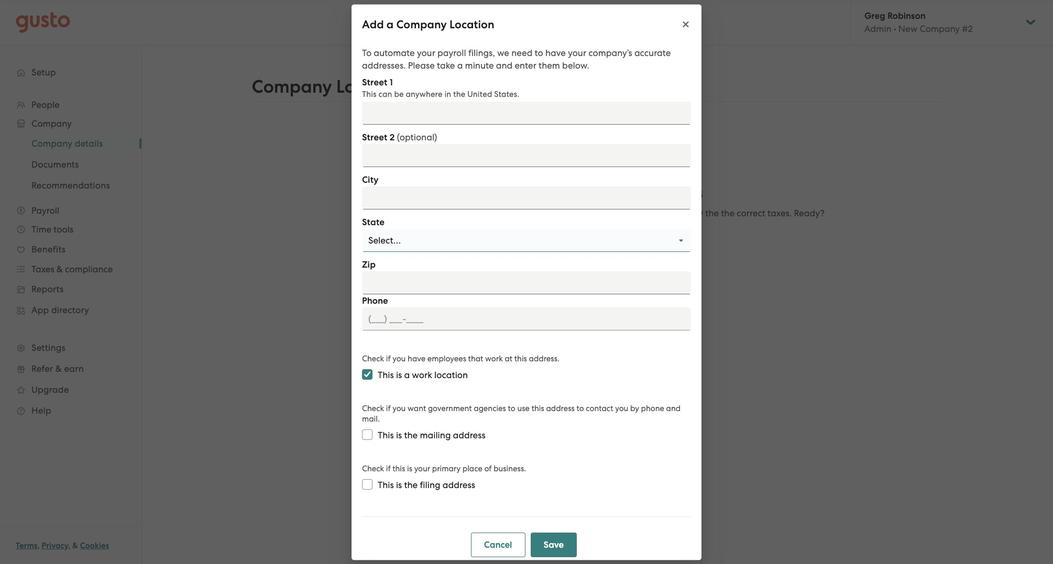 Task type: vqa. For each thing, say whether or not it's contained in the screenshot.
(
no



Task type: describe. For each thing, give the bounding box(es) containing it.
payroll
[[438, 47, 467, 58]]

employees
[[428, 354, 467, 363]]

account menu element
[[851, 0, 1038, 45]]

2 , from the left
[[68, 542, 70, 551]]

save
[[544, 540, 564, 551]]

Street 1 field
[[362, 101, 692, 124]]

agencies
[[474, 404, 506, 413]]

terms
[[16, 542, 38, 551]]

government
[[428, 404, 472, 413]]

located
[[495, 208, 526, 218]]

cookies
[[80, 542, 109, 551]]

filings,
[[469, 47, 495, 58]]

in
[[445, 89, 452, 99]]

let's
[[578, 220, 595, 231]]

0 horizontal spatial this
[[393, 464, 405, 473]]

check for this is the mailing address
[[362, 404, 384, 413]]

1 horizontal spatial work
[[486, 354, 503, 363]]

street for 2
[[362, 132, 388, 143]]

company's
[[589, 47, 633, 58]]

check if you want government agencies to use this address to contact you by phone and mail.
[[362, 404, 681, 424]]

locations
[[336, 76, 415, 98]]

2 horizontal spatial to
[[577, 404, 584, 413]]

0 horizontal spatial have
[[408, 354, 426, 363]]

is for this is the filing address
[[396, 480, 402, 490]]

terms link
[[16, 542, 38, 551]]

mail.
[[362, 414, 380, 424]]

1
[[390, 77, 393, 88]]

have inside to automate your payroll filings, we need to have your company's accurate addresses. please take a minute and enter them below.
[[546, 47, 566, 58]]

addresses.
[[362, 60, 406, 70]]

to automate your payroll filings, we need to have your company's accurate addresses. please take a minute and enter them below.
[[362, 47, 671, 70]]

the right pay
[[706, 208, 719, 218]]

can inside tell us where your company is located so we can properly file your forms and pay the the correct taxes. ready? let's start.
[[554, 208, 569, 218]]

0 horizontal spatial to
[[508, 404, 516, 413]]

your up below.
[[568, 47, 587, 58]]

add company location dialog
[[352, 4, 702, 563]]

check for this is a work location
[[362, 354, 384, 363]]

automate
[[374, 47, 415, 58]]

to inside to automate your payroll filings, we need to have your company's accurate addresses. please take a minute and enter them below.
[[535, 47, 544, 58]]

add a company location
[[362, 17, 495, 31]]

city
[[362, 174, 379, 185]]

business.
[[494, 464, 526, 473]]

company
[[446, 208, 485, 218]]

accurate
[[635, 47, 671, 58]]

save button
[[531, 533, 577, 557]]

company for add your company addresses
[[561, 184, 628, 202]]

tell
[[371, 208, 384, 218]]

address.
[[529, 354, 560, 363]]

cancel
[[484, 540, 513, 551]]

cancel button
[[471, 533, 526, 557]]

below.
[[563, 60, 590, 70]]

1 vertical spatial company
[[252, 76, 332, 98]]

them
[[539, 60, 560, 70]]

place
[[463, 464, 483, 473]]

states.
[[495, 89, 520, 99]]

tell us where your company is located so we can properly file your forms and pay the the correct taxes. ready? let's start.
[[371, 208, 825, 231]]

1 , from the left
[[38, 542, 40, 551]]

location
[[435, 370, 468, 380]]

state
[[362, 217, 385, 228]]

this for address
[[532, 404, 545, 413]]

your right file
[[623, 208, 642, 218]]

if for this is a work location
[[386, 354, 391, 363]]

0 vertical spatial a
[[387, 17, 394, 31]]

primary
[[432, 464, 461, 473]]

of
[[485, 464, 492, 473]]

This is the filing address checkbox
[[362, 479, 373, 490]]

pay
[[688, 208, 704, 218]]

us
[[386, 208, 395, 218]]

by
[[631, 404, 640, 413]]

use
[[518, 404, 530, 413]]

phone
[[362, 295, 388, 306]]

enter
[[515, 60, 537, 70]]

the left "mailing"
[[404, 430, 418, 440]]

we inside tell us where your company is located so we can properly file your forms and pay the the correct taxes. ready? let's start.
[[540, 208, 552, 218]]

the inside street 1 this can be anywhere in the united states.
[[454, 89, 466, 99]]

ready?
[[795, 208, 825, 218]]

Zip field
[[362, 271, 692, 294]]

the left filing
[[404, 480, 418, 490]]

street 1 this can be anywhere in the united states.
[[362, 77, 520, 99]]

if for this is the mailing address
[[386, 404, 391, 413]]

street for 1
[[362, 77, 388, 88]]

is for this is the mailing address
[[396, 430, 402, 440]]

please
[[408, 60, 435, 70]]

company addresses image
[[578, 132, 618, 170]]

be
[[394, 89, 404, 99]]

1 vertical spatial work
[[412, 370, 432, 380]]

Phone text field
[[362, 307, 692, 330]]

is for this is a work location
[[396, 370, 402, 380]]

united
[[468, 89, 493, 99]]

addresses
[[632, 184, 703, 202]]



Task type: locate. For each thing, give the bounding box(es) containing it.
0 vertical spatial add
[[362, 17, 384, 31]]

this
[[362, 89, 377, 99], [378, 370, 394, 380], [378, 430, 394, 440], [378, 480, 394, 490]]

if up this is a work location
[[386, 354, 391, 363]]

can inside street 1 this can be anywhere in the united states.
[[379, 89, 392, 99]]

add your company addresses
[[493, 184, 703, 202]]

we
[[498, 47, 510, 58], [540, 208, 552, 218]]

0 vertical spatial and
[[496, 60, 513, 70]]

1 check from the top
[[362, 354, 384, 363]]

1 vertical spatial and
[[669, 208, 686, 218]]

check up mail.
[[362, 404, 384, 413]]

to left "contact"
[[577, 404, 584, 413]]

and inside to automate your payroll filings, we need to have your company's accurate addresses. please take a minute and enter them below.
[[496, 60, 513, 70]]

your up this is the filing address
[[415, 464, 431, 473]]

2
[[390, 132, 395, 143]]

add
[[362, 17, 384, 31], [493, 184, 522, 202]]

need
[[512, 47, 533, 58]]

contact
[[586, 404, 614, 413]]

this up this is the filing address
[[393, 464, 405, 473]]

company for add a company location
[[397, 17, 447, 31]]

file
[[609, 208, 621, 218]]

you for the
[[393, 404, 406, 413]]

you left want
[[393, 404, 406, 413]]

0 vertical spatial can
[[379, 89, 392, 99]]

you up this is a work location
[[393, 354, 406, 363]]

This is a work location checkbox
[[362, 369, 373, 380]]

a
[[387, 17, 394, 31], [458, 60, 463, 70], [404, 370, 410, 380]]

, left &
[[68, 542, 70, 551]]

This is the mailing address checkbox
[[362, 429, 373, 440]]

1 horizontal spatial ,
[[68, 542, 70, 551]]

this for this is the filing address
[[378, 480, 394, 490]]

1 vertical spatial address
[[453, 430, 486, 440]]

so
[[528, 208, 538, 218]]

2 street from the top
[[362, 132, 388, 143]]

0 horizontal spatial company
[[252, 76, 332, 98]]

and inside tell us where your company is located so we can properly file your forms and pay the the correct taxes. ready? let's start.
[[669, 208, 686, 218]]

home image
[[16, 12, 70, 33]]

if left want
[[386, 404, 391, 413]]

check for this is the filing address
[[362, 464, 384, 473]]

0 vertical spatial if
[[386, 354, 391, 363]]

check inside check if you want government agencies to use this address to contact you by phone and mail.
[[362, 404, 384, 413]]

0 vertical spatial we
[[498, 47, 510, 58]]

company locations
[[252, 76, 415, 98]]

1 vertical spatial have
[[408, 354, 426, 363]]

address inside check if you want government agencies to use this address to contact you by phone and mail.
[[547, 404, 575, 413]]

0 vertical spatial company
[[397, 17, 447, 31]]

have up them
[[546, 47, 566, 58]]

check up this is the filing address "checkbox"
[[362, 464, 384, 473]]

take
[[437, 60, 455, 70]]

taxes.
[[768, 208, 792, 218]]

and right phone
[[667, 404, 681, 413]]

2 vertical spatial if
[[386, 464, 391, 473]]

3 if from the top
[[386, 464, 391, 473]]

and
[[496, 60, 513, 70], [669, 208, 686, 218], [667, 404, 681, 413]]

1 horizontal spatial add
[[493, 184, 522, 202]]

0 horizontal spatial ,
[[38, 542, 40, 551]]

the right the in
[[454, 89, 466, 99]]

phone
[[642, 404, 665, 413]]

your up please
[[417, 47, 436, 58]]

work
[[486, 354, 503, 363], [412, 370, 432, 380]]

0 horizontal spatial can
[[379, 89, 392, 99]]

a up automate
[[387, 17, 394, 31]]

add inside dialog
[[362, 17, 384, 31]]

0 vertical spatial have
[[546, 47, 566, 58]]

1 horizontal spatial this
[[515, 354, 527, 363]]

address down government
[[453, 430, 486, 440]]

2 vertical spatial a
[[404, 370, 410, 380]]

privacy link
[[42, 542, 68, 551]]

this right this is the filing address "checkbox"
[[378, 480, 394, 490]]

street 2 (optional)
[[362, 132, 438, 143]]

company inside dialog
[[397, 17, 447, 31]]

0 horizontal spatial add
[[362, 17, 384, 31]]

is right this is the mailing address option
[[396, 430, 402, 440]]

we right so
[[540, 208, 552, 218]]

work left "location"
[[412, 370, 432, 380]]

the left the correct in the top right of the page
[[722, 208, 735, 218]]

1 horizontal spatial company
[[397, 17, 447, 31]]

add for add your company addresses
[[493, 184, 522, 202]]

location
[[450, 17, 495, 31]]

0 vertical spatial address
[[547, 404, 575, 413]]

this right at on the bottom
[[515, 354, 527, 363]]

2 horizontal spatial a
[[458, 60, 463, 70]]

to
[[535, 47, 544, 58], [508, 404, 516, 413], [577, 404, 584, 413]]

is left located
[[487, 208, 493, 218]]

minute
[[465, 60, 494, 70]]

if
[[386, 354, 391, 363], [386, 404, 391, 413], [386, 464, 391, 473]]

0 vertical spatial this
[[515, 354, 527, 363]]

this is the mailing address
[[378, 430, 486, 440]]

zip
[[362, 259, 376, 270]]

1 if from the top
[[386, 354, 391, 363]]

this for this is a work location
[[378, 370, 394, 380]]

add for add a company location
[[362, 17, 384, 31]]

, left the 'privacy'
[[38, 542, 40, 551]]

work left at on the bottom
[[486, 354, 503, 363]]

2 horizontal spatial company
[[561, 184, 628, 202]]

your
[[525, 184, 557, 202]]

if up this is the filing address
[[386, 464, 391, 473]]

0 horizontal spatial we
[[498, 47, 510, 58]]

1 street from the top
[[362, 77, 388, 88]]

1 vertical spatial street
[[362, 132, 388, 143]]

street
[[362, 77, 388, 88], [362, 132, 388, 143]]

2 if from the top
[[386, 404, 391, 413]]

this
[[515, 354, 527, 363], [532, 404, 545, 413], [393, 464, 405, 473]]

this right this is the mailing address option
[[378, 430, 394, 440]]

correct
[[737, 208, 766, 218]]

can left properly
[[554, 208, 569, 218]]

1 vertical spatial add
[[493, 184, 522, 202]]

forms
[[644, 208, 667, 218]]

add up to
[[362, 17, 384, 31]]

address right the use
[[547, 404, 575, 413]]

have up this is a work location
[[408, 354, 426, 363]]

want
[[408, 404, 426, 413]]

properly
[[572, 208, 606, 218]]

1 vertical spatial can
[[554, 208, 569, 218]]

address down "primary"
[[443, 480, 476, 490]]

can down "1"
[[379, 89, 392, 99]]

1 vertical spatial this
[[532, 404, 545, 413]]

if inside check if you want government agencies to use this address to contact you by phone and mail.
[[386, 404, 391, 413]]

you
[[393, 354, 406, 363], [393, 404, 406, 413], [616, 404, 629, 413]]

privacy
[[42, 542, 68, 551]]

street inside street 1 this can be anywhere in the united states.
[[362, 77, 388, 88]]

0 horizontal spatial work
[[412, 370, 432, 380]]

2 horizontal spatial this
[[532, 404, 545, 413]]

2 vertical spatial company
[[561, 184, 628, 202]]

this right this is a work location option
[[378, 370, 394, 380]]

,
[[38, 542, 40, 551], [68, 542, 70, 551]]

a inside to automate your payroll filings, we need to have your company's accurate addresses. please take a minute and enter them below.
[[458, 60, 463, 70]]

this right the use
[[532, 404, 545, 413]]

&
[[72, 542, 78, 551]]

mailing
[[420, 430, 451, 440]]

2 vertical spatial address
[[443, 480, 476, 490]]

start.
[[597, 220, 618, 231]]

1 horizontal spatial to
[[535, 47, 544, 58]]

you left by
[[616, 404, 629, 413]]

2 vertical spatial this
[[393, 464, 405, 473]]

to left the use
[[508, 404, 516, 413]]

1 horizontal spatial we
[[540, 208, 552, 218]]

we left need
[[498, 47, 510, 58]]

to up them
[[535, 47, 544, 58]]

this left be
[[362, 89, 377, 99]]

1 vertical spatial we
[[540, 208, 552, 218]]

this is a work location
[[378, 370, 468, 380]]

is left filing
[[396, 480, 402, 490]]

0 vertical spatial work
[[486, 354, 503, 363]]

1 vertical spatial if
[[386, 404, 391, 413]]

is up this is the filing address
[[407, 464, 413, 473]]

this inside check if you want government agencies to use this address to contact you by phone and mail.
[[532, 404, 545, 413]]

2 vertical spatial check
[[362, 464, 384, 473]]

City field
[[362, 186, 692, 209]]

this inside street 1 this can be anywhere in the united states.
[[362, 89, 377, 99]]

to
[[362, 47, 372, 58]]

street left 2
[[362, 132, 388, 143]]

0 vertical spatial street
[[362, 77, 388, 88]]

is right this is a work location option
[[396, 370, 402, 380]]

check up this is a work location option
[[362, 354, 384, 363]]

street left "1"
[[362, 77, 388, 88]]

this for location
[[515, 354, 527, 363]]

this for this is the mailing address
[[378, 430, 394, 440]]

terms , privacy , & cookies
[[16, 542, 109, 551]]

add up located
[[493, 184, 522, 202]]

where
[[398, 208, 423, 218]]

address for this is the mailing address
[[453, 430, 486, 440]]

company
[[397, 17, 447, 31], [252, 76, 332, 98], [561, 184, 628, 202]]

1 vertical spatial check
[[362, 404, 384, 413]]

1 vertical spatial a
[[458, 60, 463, 70]]

address for this is the filing address
[[443, 480, 476, 490]]

cookies button
[[80, 540, 109, 553]]

this is the filing address
[[378, 480, 476, 490]]

if for this is the filing address
[[386, 464, 391, 473]]

is inside tell us where your company is located so we can properly file your forms and pay the the correct taxes. ready? let's start.
[[487, 208, 493, 218]]

have
[[546, 47, 566, 58], [408, 354, 426, 363]]

filing
[[420, 480, 441, 490]]

1 horizontal spatial a
[[404, 370, 410, 380]]

1 horizontal spatial can
[[554, 208, 569, 218]]

your
[[417, 47, 436, 58], [568, 47, 587, 58], [425, 208, 444, 218], [623, 208, 642, 218], [415, 464, 431, 473]]

anywhere
[[406, 89, 443, 99]]

can
[[379, 89, 392, 99], [554, 208, 569, 218]]

2 vertical spatial and
[[667, 404, 681, 413]]

your right where
[[425, 208, 444, 218]]

we inside to automate your payroll filings, we need to have your company's accurate addresses. please take a minute and enter them below.
[[498, 47, 510, 58]]

2 check from the top
[[362, 404, 384, 413]]

and inside check if you want government agencies to use this address to contact you by phone and mail.
[[667, 404, 681, 413]]

a up want
[[404, 370, 410, 380]]

you for a
[[393, 354, 406, 363]]

that
[[469, 354, 484, 363]]

check if this is your primary place of business.
[[362, 464, 526, 473]]

the
[[454, 89, 466, 99], [706, 208, 719, 218], [722, 208, 735, 218], [404, 430, 418, 440], [404, 480, 418, 490]]

check if you have employees that work at this address.
[[362, 354, 560, 363]]

a right take
[[458, 60, 463, 70]]

3 check from the top
[[362, 464, 384, 473]]

(optional)
[[397, 132, 438, 142]]

0 horizontal spatial a
[[387, 17, 394, 31]]

1 horizontal spatial have
[[546, 47, 566, 58]]

and left enter
[[496, 60, 513, 70]]

check
[[362, 354, 384, 363], [362, 404, 384, 413], [362, 464, 384, 473]]

at
[[505, 354, 513, 363]]

0 vertical spatial check
[[362, 354, 384, 363]]

Street 2 field
[[362, 144, 692, 167]]

and left pay
[[669, 208, 686, 218]]



